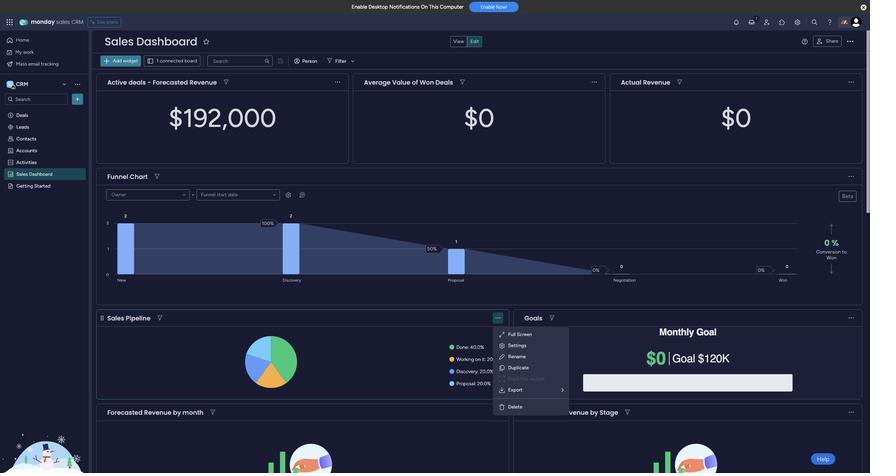 Task type: describe. For each thing, give the bounding box(es) containing it.
on
[[421, 4, 428, 10]]

desktop
[[369, 4, 388, 10]]

accounts
[[16, 148, 37, 154]]

home
[[16, 37, 29, 43]]

list box containing deals
[[0, 108, 89, 286]]

apps image
[[779, 19, 786, 26]]

emails settings image
[[794, 19, 801, 26]]

view button
[[450, 36, 467, 47]]

settings
[[508, 343, 526, 349]]

dapulse close image
[[861, 4, 867, 11]]

v2 funnel image for sales pipeline
[[158, 316, 162, 321]]

more dots image for stage
[[849, 410, 854, 416]]

duplicate
[[508, 365, 529, 371]]

now!
[[496, 4, 507, 10]]

add widget button
[[100, 56, 141, 67]]

dashboard inside banner
[[136, 34, 197, 49]]

1 connected board
[[157, 58, 197, 64]]

of
[[412, 78, 418, 87]]

proposal
[[456, 381, 475, 387]]

arrow down image
[[349, 57, 357, 65]]

activities
[[16, 159, 37, 165]]

inbox image
[[748, 19, 755, 26]]

1
[[157, 58, 159, 64]]

view
[[453, 39, 464, 44]]

done
[[456, 345, 468, 351]]

lottie animation image
[[0, 404, 89, 474]]

export image
[[498, 387, 505, 394]]

sales dashboard banner
[[92, 31, 867, 69]]

forecasted revenue by month
[[107, 409, 203, 417]]

mass
[[16, 61, 27, 67]]

v2 funnel image for $192,000
[[224, 80, 229, 85]]

enable for enable now!
[[481, 4, 495, 10]]

share button
[[813, 36, 842, 47]]

full
[[508, 332, 516, 338]]

$0 for actual revenue
[[721, 103, 751, 133]]

share
[[826, 38, 839, 44]]

value
[[392, 78, 410, 87]]

notifications image
[[733, 19, 740, 26]]

export
[[508, 388, 523, 394]]

revenue for forecasted revenue by month
[[144, 409, 171, 417]]

revenue for actual revenue
[[643, 78, 670, 87]]

enable for enable desktop notifications on this computer
[[352, 4, 367, 10]]

dashboard inside list box
[[29, 171, 52, 177]]

delete image
[[498, 404, 505, 411]]

work
[[23, 49, 34, 55]]

my work button
[[4, 47, 75, 58]]

1 vertical spatial sales dashboard
[[16, 171, 52, 177]]

this
[[429, 4, 439, 10]]

40.0%
[[470, 345, 484, 351]]

: for done
[[468, 345, 469, 351]]

notifications
[[389, 4, 420, 10]]

sales inside banner
[[105, 34, 134, 49]]

done : 40.0%
[[456, 345, 484, 351]]

1 connected board button
[[144, 56, 200, 67]]

forecasted for forecasted revenue by month
[[107, 409, 143, 417]]

edit
[[470, 39, 479, 44]]

dock
[[508, 377, 519, 382]]

edit button
[[467, 36, 482, 47]]

v2 funnel image for goals
[[550, 316, 554, 321]]

lottie animation element
[[0, 404, 89, 474]]

forecasted revenue by stage
[[525, 409, 618, 417]]

add
[[113, 58, 122, 64]]

1 horizontal spatial forecasted
[[153, 78, 188, 87]]

see plans
[[97, 19, 118, 25]]

display modes group
[[450, 36, 482, 47]]

20.0% for discovery : 20.0%
[[480, 369, 494, 375]]

v2 funnel image for $0
[[460, 80, 465, 85]]

sales pipeline
[[107, 314, 151, 323]]

getting started
[[16, 183, 51, 189]]

proposal : 20.0%
[[456, 381, 491, 387]]

search image
[[264, 58, 270, 64]]

average value of won deals
[[364, 78, 453, 87]]

1 image
[[753, 14, 760, 22]]

dock this widget image
[[498, 376, 505, 383]]

sales dashboard inside banner
[[105, 34, 197, 49]]

monday sales crm
[[31, 18, 83, 26]]

1 horizontal spatial crm
[[71, 18, 83, 26]]

month
[[183, 409, 203, 417]]

delete
[[508, 405, 522, 411]]

0 vertical spatial deals
[[436, 78, 453, 87]]

average
[[364, 78, 391, 87]]

working on it : 20.0%
[[456, 357, 501, 363]]

enable now!
[[481, 4, 507, 10]]

monday
[[31, 18, 55, 26]]

my
[[15, 49, 22, 55]]

board
[[184, 58, 197, 64]]

email
[[28, 61, 40, 67]]

v2 funnel image for funnel chart
[[155, 174, 159, 179]]

won
[[420, 78, 434, 87]]

crm inside the workspace selection element
[[16, 81, 28, 88]]

full screen
[[508, 332, 532, 338]]

plans
[[106, 19, 118, 25]]

more options image
[[847, 39, 853, 45]]

funnel
[[107, 172, 128, 181]]

see plans button
[[88, 17, 121, 27]]

see
[[97, 19, 105, 25]]

public board image
[[7, 183, 14, 189]]

enable desktop notifications on this computer
[[352, 4, 464, 10]]

dapulse drag handle 3 image
[[101, 316, 104, 321]]

invite members image
[[763, 19, 770, 26]]



Task type: locate. For each thing, give the bounding box(es) containing it.
Search in workspace field
[[15, 95, 58, 103]]

2 horizontal spatial v2 funnel image
[[460, 80, 465, 85]]

by left month
[[173, 409, 181, 417]]

started
[[34, 183, 51, 189]]

v2 funnel image right pipeline
[[158, 316, 162, 321]]

0 horizontal spatial widget
[[123, 58, 138, 64]]

dashboard up connected
[[136, 34, 197, 49]]

: for discovery
[[478, 369, 479, 375]]

enable left desktop
[[352, 4, 367, 10]]

actual
[[621, 78, 641, 87]]

1 horizontal spatial widget
[[530, 377, 545, 382]]

dock this widget menu item
[[498, 375, 564, 384]]

0 horizontal spatial by
[[173, 409, 181, 417]]

by left stage
[[590, 409, 598, 417]]

0 horizontal spatial sales dashboard
[[16, 171, 52, 177]]

-
[[147, 78, 151, 87]]

crm
[[71, 18, 83, 26], [16, 81, 28, 88]]

forecasted
[[153, 78, 188, 87], [107, 409, 143, 417], [525, 409, 560, 417]]

1 horizontal spatial dashboard
[[136, 34, 197, 49]]

connected
[[160, 58, 183, 64]]

by
[[173, 409, 181, 417], [590, 409, 598, 417]]

revenue for forecasted revenue by stage
[[561, 409, 589, 417]]

more dots image
[[849, 80, 854, 85], [496, 316, 501, 321]]

public dashboard image
[[7, 171, 14, 177]]

dapulse drag handle 3 image
[[614, 80, 617, 85]]

Sales Dashboard field
[[103, 34, 199, 49]]

1 vertical spatial crm
[[16, 81, 28, 88]]

add widget
[[113, 58, 138, 64]]

menu
[[493, 327, 569, 416]]

person button
[[291, 56, 321, 67]]

filter
[[335, 58, 346, 64]]

v2 funnel image right actual revenue at top right
[[677, 80, 682, 85]]

enable left now!
[[481, 4, 495, 10]]

help button
[[811, 454, 835, 465]]

more dots image for month
[[496, 410, 501, 416]]

enable
[[352, 4, 367, 10], [481, 4, 495, 10]]

widget inside menu item
[[530, 377, 545, 382]]

chart
[[130, 172, 148, 181]]

widget inside popup button
[[123, 58, 138, 64]]

0 vertical spatial sales dashboard
[[105, 34, 197, 49]]

0 horizontal spatial forecasted
[[107, 409, 143, 417]]

Filter dashboard by text search field
[[207, 56, 273, 67]]

20.0%
[[487, 357, 501, 363], [480, 369, 494, 375], [477, 381, 491, 387]]

goals
[[525, 314, 543, 323]]

actual revenue
[[621, 78, 670, 87]]

1 horizontal spatial more dots image
[[849, 80, 854, 85]]

option
[[0, 109, 89, 110]]

20.0% down "discovery : 20.0%"
[[477, 381, 491, 387]]

crm right sales
[[71, 18, 83, 26]]

0 horizontal spatial $0
[[464, 103, 494, 133]]

workspace selection element
[[7, 80, 29, 89]]

v2 funnel image
[[677, 80, 682, 85], [155, 174, 159, 179], [158, 316, 162, 321], [550, 316, 554, 321], [625, 410, 630, 416]]

dashboard up started
[[29, 171, 52, 177]]

list arrow image
[[562, 388, 564, 393]]

getting
[[16, 183, 33, 189]]

: down "discovery : 20.0%"
[[475, 381, 476, 387]]

None search field
[[207, 56, 273, 67]]

select product image
[[6, 19, 13, 26]]

v2 funnel image right the goals
[[550, 316, 554, 321]]

filter button
[[324, 56, 357, 67]]

settings image
[[498, 343, 505, 350]]

0 horizontal spatial crm
[[16, 81, 28, 88]]

v2 funnel image right stage
[[625, 410, 630, 416]]

my work
[[15, 49, 34, 55]]

2 vertical spatial sales
[[107, 314, 124, 323]]

v2 funnel image for actual revenue
[[677, 80, 682, 85]]

discovery
[[456, 369, 478, 375]]

sales
[[56, 18, 70, 26]]

workspace options image
[[74, 81, 81, 88]]

crm right workspace icon
[[16, 81, 28, 88]]

full screen image
[[498, 332, 505, 339]]

: right 'on'
[[485, 357, 486, 363]]

1 vertical spatial sales
[[16, 171, 28, 177]]

more dots image
[[335, 80, 340, 85], [592, 80, 597, 85], [849, 174, 854, 179], [849, 316, 854, 321], [496, 410, 501, 416], [849, 410, 854, 416]]

0 vertical spatial widget
[[123, 58, 138, 64]]

0 vertical spatial sales
[[105, 34, 134, 49]]

discovery : 20.0%
[[456, 369, 494, 375]]

none search field inside sales dashboard banner
[[207, 56, 273, 67]]

deals
[[436, 78, 453, 87], [16, 112, 28, 118]]

by for stage
[[590, 409, 598, 417]]

20.0% down it
[[480, 369, 494, 375]]

search everything image
[[811, 19, 818, 26]]

v2 funnel image right chart
[[155, 174, 159, 179]]

v2 funnel image for forecasted revenue by stage
[[625, 410, 630, 416]]

help image
[[826, 19, 833, 26]]

0 vertical spatial dashboard
[[136, 34, 197, 49]]

enable now! button
[[469, 2, 519, 12]]

1 horizontal spatial enable
[[481, 4, 495, 10]]

sales right dapulse drag handle 3 image
[[107, 314, 124, 323]]

sales dashboard
[[105, 34, 197, 49], [16, 171, 52, 177]]

1 horizontal spatial sales dashboard
[[105, 34, 197, 49]]

v2 funnel image
[[224, 80, 229, 85], [460, 80, 465, 85], [211, 410, 215, 416]]

1 horizontal spatial v2 funnel image
[[224, 80, 229, 85]]

more dots image for won
[[592, 80, 597, 85]]

rename image
[[498, 354, 505, 361]]

sales up "add"
[[105, 34, 134, 49]]

pipeline
[[126, 314, 151, 323]]

$192,000
[[169, 103, 276, 133]]

: for proposal
[[475, 381, 476, 387]]

0 vertical spatial 20.0%
[[487, 357, 501, 363]]

c
[[8, 81, 12, 87]]

0 vertical spatial more dots image
[[849, 80, 854, 85]]

1 horizontal spatial $0
[[721, 103, 751, 133]]

20.0% for proposal : 20.0%
[[477, 381, 491, 387]]

christina overa image
[[851, 17, 862, 28]]

1 horizontal spatial by
[[590, 409, 598, 417]]

add to favorites image
[[203, 38, 210, 45]]

1 vertical spatial deals
[[16, 112, 28, 118]]

forecasted for forecasted revenue by stage
[[525, 409, 560, 417]]

sales right public dashboard icon
[[16, 171, 28, 177]]

0 horizontal spatial dashboard
[[29, 171, 52, 177]]

list box
[[0, 108, 89, 286]]

workspace image
[[7, 81, 14, 88]]

1 vertical spatial dashboard
[[29, 171, 52, 177]]

options image
[[74, 96, 81, 103]]

deals
[[129, 78, 146, 87]]

$0 for average value of won deals
[[464, 103, 494, 133]]

1 horizontal spatial deals
[[436, 78, 453, 87]]

help
[[817, 456, 829, 463]]

0 vertical spatial crm
[[71, 18, 83, 26]]

dock this widget
[[508, 377, 545, 382]]

by for month
[[173, 409, 181, 417]]

20.0% right it
[[487, 357, 501, 363]]

deals inside list box
[[16, 112, 28, 118]]

contacts
[[16, 136, 36, 142]]

1 vertical spatial widget
[[530, 377, 545, 382]]

funnel chart
[[107, 172, 148, 181]]

sales
[[105, 34, 134, 49], [16, 171, 28, 177], [107, 314, 124, 323]]

2 horizontal spatial forecasted
[[525, 409, 560, 417]]

it
[[482, 357, 485, 363]]

: down 'on'
[[478, 369, 479, 375]]

widget right "add"
[[123, 58, 138, 64]]

person
[[302, 58, 317, 64]]

on
[[475, 357, 481, 363]]

menu containing full screen
[[493, 327, 569, 416]]

: left 40.0%
[[468, 345, 469, 351]]

working
[[456, 357, 474, 363]]

active deals - forecasted revenue
[[107, 78, 217, 87]]

enable inside button
[[481, 4, 495, 10]]

2 by from the left
[[590, 409, 598, 417]]

menu image
[[802, 39, 808, 44]]

duplicate image
[[498, 365, 505, 372]]

0 horizontal spatial more dots image
[[496, 316, 501, 321]]

mass email tracking button
[[4, 59, 75, 70]]

sales dashboard up the 1
[[105, 34, 197, 49]]

deals right won
[[436, 78, 453, 87]]

deals up the leads on the left of page
[[16, 112, 28, 118]]

widget
[[123, 58, 138, 64], [530, 377, 545, 382]]

active
[[107, 78, 127, 87]]

dashboard
[[136, 34, 197, 49], [29, 171, 52, 177]]

1 by from the left
[[173, 409, 181, 417]]

rename
[[508, 354, 526, 360]]

more dots image for forecasted
[[335, 80, 340, 85]]

this
[[521, 377, 528, 382]]

tracking
[[41, 61, 59, 67]]

1 $0 from the left
[[464, 103, 494, 133]]

revenue
[[190, 78, 217, 87], [643, 78, 670, 87], [144, 409, 171, 417], [561, 409, 589, 417]]

home button
[[4, 35, 75, 46]]

2 vertical spatial 20.0%
[[477, 381, 491, 387]]

2 $0 from the left
[[721, 103, 751, 133]]

leads
[[16, 124, 29, 130]]

widget right this
[[530, 377, 545, 382]]

mass email tracking
[[16, 61, 59, 67]]

sales dashboard up getting started
[[16, 171, 52, 177]]

stage
[[600, 409, 618, 417]]

screen
[[517, 332, 532, 338]]

0 horizontal spatial enable
[[352, 4, 367, 10]]

:
[[468, 345, 469, 351], [485, 357, 486, 363], [478, 369, 479, 375], [475, 381, 476, 387]]

0 horizontal spatial deals
[[16, 112, 28, 118]]

0 horizontal spatial v2 funnel image
[[211, 410, 215, 416]]

1 vertical spatial more dots image
[[496, 316, 501, 321]]

1 vertical spatial 20.0%
[[480, 369, 494, 375]]

computer
[[440, 4, 464, 10]]



Task type: vqa. For each thing, say whether or not it's contained in the screenshot.
Add
yes



